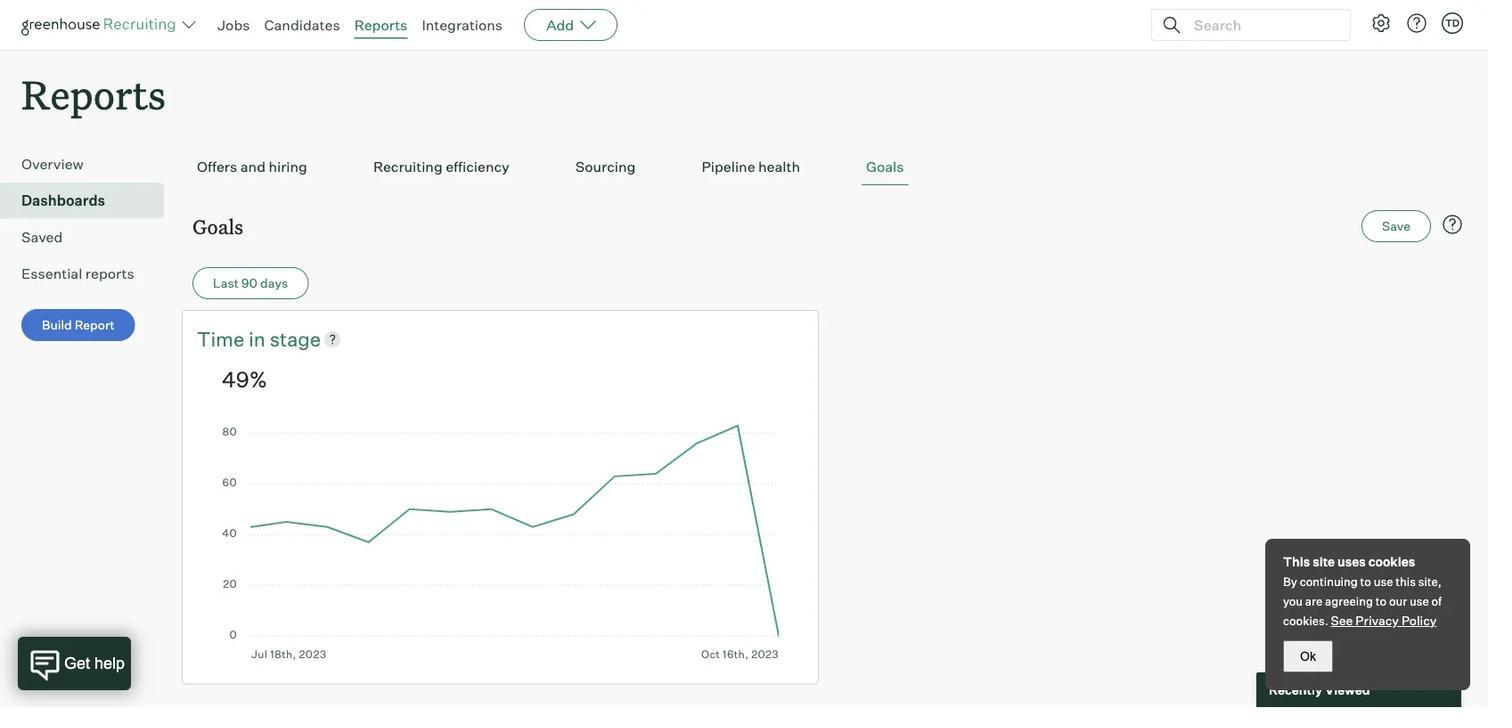 Task type: vqa. For each thing, say whether or not it's contained in the screenshot.
"XYChart" image in the bottom of the page
yes



Task type: describe. For each thing, give the bounding box(es) containing it.
this
[[1396, 575, 1417, 589]]

pipeline health button
[[698, 149, 805, 186]]

49%
[[222, 366, 268, 393]]

continuing
[[1300, 575, 1358, 589]]

viewed
[[1326, 683, 1371, 699]]

hiring
[[269, 158, 307, 176]]

by
[[1284, 575, 1298, 589]]

and
[[240, 158, 266, 176]]

recently
[[1270, 683, 1323, 699]]

ok
[[1301, 650, 1317, 664]]

Search text field
[[1190, 12, 1335, 38]]

stage link
[[270, 326, 321, 353]]

candidates
[[264, 16, 340, 34]]

essential reports
[[21, 265, 134, 283]]

0 horizontal spatial reports
[[21, 68, 166, 120]]

overview
[[21, 155, 84, 173]]

reports link
[[355, 16, 408, 34]]

recruiting efficiency button
[[369, 149, 514, 186]]

site
[[1313, 555, 1336, 570]]

recently viewed
[[1270, 683, 1371, 699]]

1 vertical spatial goals
[[193, 213, 243, 240]]

our
[[1390, 595, 1408, 609]]

save button
[[1362, 211, 1432, 243]]

1 vertical spatial to
[[1376, 595, 1387, 609]]

dashboards link
[[21, 190, 157, 211]]

integrations
[[422, 16, 503, 34]]

add
[[547, 16, 574, 34]]

saved
[[21, 228, 63, 246]]

tab list containing offers and hiring
[[193, 149, 1467, 186]]

90
[[241, 276, 258, 291]]

recruiting
[[373, 158, 443, 176]]

candidates link
[[264, 16, 340, 34]]

dashboards
[[21, 192, 105, 210]]

td button
[[1439, 9, 1467, 37]]

stage
[[270, 327, 321, 351]]

reports
[[85, 265, 134, 283]]

uses
[[1338, 555, 1366, 570]]

this site uses cookies
[[1284, 555, 1416, 570]]

report
[[75, 318, 115, 333]]

0 vertical spatial reports
[[355, 16, 408, 34]]

goals button
[[862, 149, 909, 186]]

offers and hiring
[[197, 158, 307, 176]]

add button
[[524, 9, 618, 41]]

ok button
[[1284, 641, 1334, 673]]

by continuing to use this site, you are agreeing to our use of cookies.
[[1284, 575, 1443, 629]]

pipeline
[[702, 158, 756, 176]]

jobs
[[218, 16, 250, 34]]

time in
[[197, 327, 270, 351]]



Task type: locate. For each thing, give the bounding box(es) containing it.
offers and hiring button
[[193, 149, 312, 186]]

efficiency
[[446, 158, 510, 176]]

of
[[1432, 595, 1443, 609]]

see privacy policy link
[[1332, 613, 1437, 629]]

build
[[42, 318, 72, 333]]

build report
[[42, 318, 115, 333]]

1 vertical spatial use
[[1410, 595, 1430, 609]]

to down uses
[[1361, 575, 1372, 589]]

configure image
[[1371, 12, 1393, 34]]

recruiting efficiency
[[373, 158, 510, 176]]

td
[[1446, 17, 1460, 29]]

use
[[1374, 575, 1394, 589], [1410, 595, 1430, 609]]

overview link
[[21, 154, 157, 175]]

to
[[1361, 575, 1372, 589], [1376, 595, 1387, 609]]

reports down greenhouse recruiting image
[[21, 68, 166, 120]]

reports right candidates link
[[355, 16, 408, 34]]

privacy
[[1356, 613, 1400, 629]]

offers
[[197, 158, 237, 176]]

to left our
[[1376, 595, 1387, 609]]

faq image
[[1442, 214, 1464, 236]]

this
[[1284, 555, 1311, 570]]

build report button
[[21, 310, 135, 342]]

cookies.
[[1284, 614, 1329, 629]]

0 vertical spatial use
[[1374, 575, 1394, 589]]

0 vertical spatial goals
[[867, 158, 904, 176]]

cookies
[[1369, 555, 1416, 570]]

greenhouse recruiting image
[[21, 14, 182, 36]]

essential reports link
[[21, 263, 157, 285]]

0 horizontal spatial goals
[[193, 213, 243, 240]]

are
[[1306, 595, 1323, 609]]

see privacy policy
[[1332, 613, 1437, 629]]

sourcing
[[576, 158, 636, 176]]

integrations link
[[422, 16, 503, 34]]

see
[[1332, 613, 1354, 629]]

tab list
[[193, 149, 1467, 186]]

time
[[197, 327, 245, 351]]

in link
[[249, 326, 270, 353]]

0 horizontal spatial use
[[1374, 575, 1394, 589]]

1 vertical spatial reports
[[21, 68, 166, 120]]

jobs link
[[218, 16, 250, 34]]

1 horizontal spatial goals
[[867, 158, 904, 176]]

1 horizontal spatial use
[[1410, 595, 1430, 609]]

save
[[1383, 219, 1411, 234]]

you
[[1284, 595, 1303, 609]]

0 horizontal spatial to
[[1361, 575, 1372, 589]]

pipeline health
[[702, 158, 801, 176]]

saved link
[[21, 227, 157, 248]]

goals inside button
[[867, 158, 904, 176]]

sourcing button
[[571, 149, 640, 186]]

last 90 days
[[213, 276, 288, 291]]

site,
[[1419, 575, 1442, 589]]

essential
[[21, 265, 82, 283]]

1 horizontal spatial reports
[[355, 16, 408, 34]]

0 vertical spatial to
[[1361, 575, 1372, 589]]

reports
[[355, 16, 408, 34], [21, 68, 166, 120]]

health
[[759, 158, 801, 176]]

use left of on the right bottom of the page
[[1410, 595, 1430, 609]]

last
[[213, 276, 239, 291]]

goals
[[867, 158, 904, 176], [193, 213, 243, 240]]

agreeing
[[1326, 595, 1374, 609]]

last 90 days button
[[193, 268, 309, 300]]

1 horizontal spatial to
[[1376, 595, 1387, 609]]

in
[[249, 327, 266, 351]]

xychart image
[[222, 421, 779, 661]]

days
[[260, 276, 288, 291]]

td button
[[1442, 12, 1464, 34]]

policy
[[1402, 613, 1437, 629]]

use down cookies
[[1374, 575, 1394, 589]]

time link
[[197, 326, 249, 353]]



